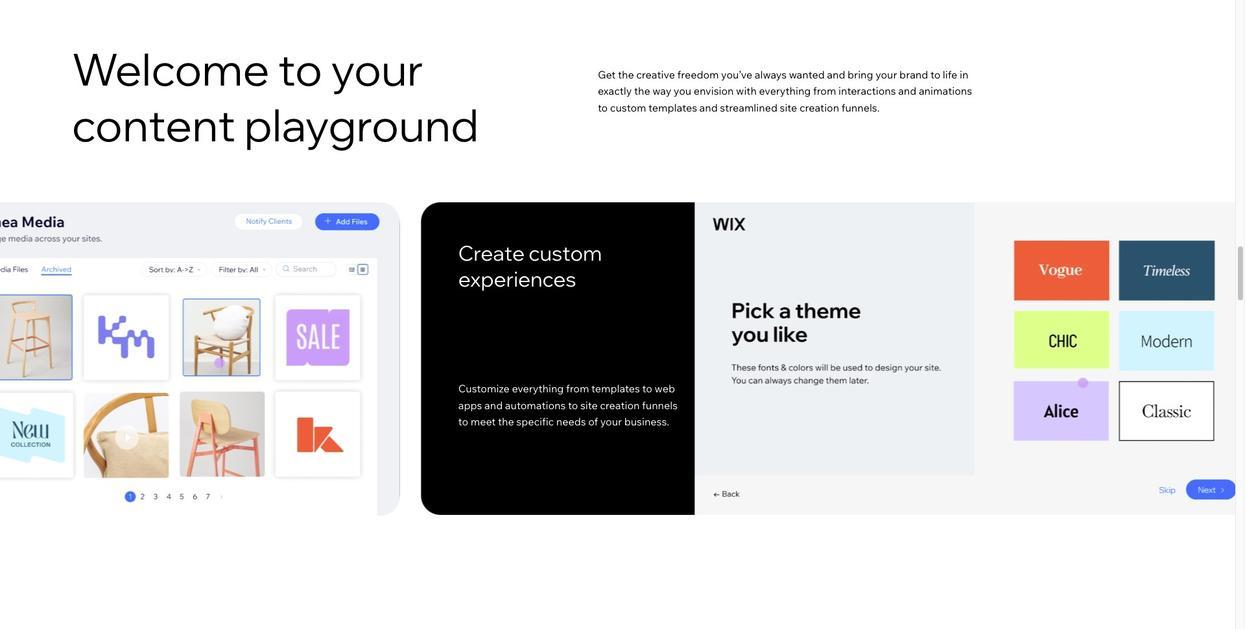 Task type: vqa. For each thing, say whether or not it's contained in the screenshot.
Start Now → 'link'
no



Task type: locate. For each thing, give the bounding box(es) containing it.
0 horizontal spatial your
[[331, 41, 424, 97]]

playground
[[244, 97, 479, 152]]

0 horizontal spatial site
[[581, 399, 598, 412]]

site
[[780, 101, 798, 114], [581, 399, 598, 412]]

way
[[653, 84, 672, 97]]

get the creative freedom you've always wanted and bring your brand to life in exactly the way you envision with everything from interactions and animations to custom templates and streamlined site creation funnels.
[[598, 68, 973, 114]]

the
[[618, 68, 634, 81], [635, 84, 651, 97], [498, 415, 514, 428]]

and
[[828, 68, 846, 81], [899, 84, 917, 97], [700, 101, 718, 114], [485, 399, 503, 412]]

wanted
[[789, 68, 825, 81]]

templates inside customize everything from templates to web apps and automations to site creation funnels to meet the specific needs of your business.
[[592, 382, 640, 395]]

0 horizontal spatial custom
[[529, 240, 602, 266]]

1 vertical spatial the
[[635, 84, 651, 97]]

and down envision
[[700, 101, 718, 114]]

0 horizontal spatial the
[[498, 415, 514, 428]]

1 horizontal spatial creation
[[800, 101, 840, 114]]

funnels
[[642, 399, 678, 412]]

the for welcome to your content playground
[[635, 84, 651, 97]]

custom
[[611, 101, 647, 114], [529, 240, 602, 266]]

0 vertical spatial everything
[[760, 84, 811, 97]]

freedom
[[678, 68, 719, 81]]

content
[[72, 97, 236, 152]]

the right meet
[[498, 415, 514, 428]]

the for create custom experiences
[[498, 415, 514, 428]]

specific
[[517, 415, 554, 428]]

to
[[278, 41, 323, 97], [931, 68, 941, 81], [598, 101, 608, 114], [643, 382, 653, 395], [568, 399, 578, 412], [459, 415, 469, 428]]

1 horizontal spatial the
[[618, 68, 634, 81]]

1 horizontal spatial templates
[[649, 101, 698, 114]]

0 vertical spatial creation
[[800, 101, 840, 114]]

the left way
[[635, 84, 651, 97]]

templates up of
[[592, 382, 640, 395]]

envision
[[694, 84, 734, 97]]

in
[[960, 68, 969, 81]]

templates
[[649, 101, 698, 114], [592, 382, 640, 395]]

1 vertical spatial everything
[[512, 382, 564, 395]]

you
[[674, 84, 692, 97]]

and left the "bring"
[[828, 68, 846, 81]]

templates down "you"
[[649, 101, 698, 114]]

0 horizontal spatial templates
[[592, 382, 640, 395]]

everything
[[760, 84, 811, 97], [512, 382, 564, 395]]

0 horizontal spatial everything
[[512, 382, 564, 395]]

templates inside get the creative freedom you've always wanted and bring your brand to life in exactly the way you envision with everything from interactions and animations to custom templates and streamlined site creation funnels.
[[649, 101, 698, 114]]

business.
[[625, 415, 670, 428]]

interactions
[[839, 84, 897, 97]]

1 horizontal spatial site
[[780, 101, 798, 114]]

1 vertical spatial creation
[[600, 399, 640, 412]]

0 vertical spatial from
[[814, 84, 837, 97]]

animation showcasing the wix media manager. element
[[0, 202, 400, 515]]

1 horizontal spatial everything
[[760, 84, 811, 97]]

0 vertical spatial the
[[618, 68, 634, 81]]

0 vertical spatial site
[[780, 101, 798, 114]]

1 vertical spatial from
[[566, 382, 589, 395]]

to inside welcome to your content playground
[[278, 41, 323, 97]]

the right get
[[618, 68, 634, 81]]

get
[[598, 68, 616, 81]]

0 horizontal spatial from
[[566, 382, 589, 395]]

brand
[[900, 68, 929, 81]]

experiences
[[459, 266, 577, 292]]

the inside customize everything from templates to web apps and automations to site creation funnels to meet the specific needs of your business.
[[498, 415, 514, 428]]

2 horizontal spatial your
[[876, 68, 898, 81]]

1 vertical spatial templates
[[592, 382, 640, 395]]

from
[[814, 84, 837, 97], [566, 382, 589, 395]]

you've
[[722, 68, 753, 81]]

from down wanted
[[814, 84, 837, 97]]

creation down wanted
[[800, 101, 840, 114]]

site down always
[[780, 101, 798, 114]]

creation
[[800, 101, 840, 114], [600, 399, 640, 412]]

creation up business.
[[600, 399, 640, 412]]

0 vertical spatial templates
[[649, 101, 698, 114]]

everything down always
[[760, 84, 811, 97]]

creation inside customize everything from templates to web apps and automations to site creation funnels to meet the specific needs of your business.
[[600, 399, 640, 412]]

automations
[[505, 399, 566, 412]]

1 horizontal spatial custom
[[611, 101, 647, 114]]

0 vertical spatial custom
[[611, 101, 647, 114]]

1 vertical spatial custom
[[529, 240, 602, 266]]

site up of
[[581, 399, 598, 412]]

everything inside get the creative freedom you've always wanted and bring your brand to life in exactly the way you envision with everything from interactions and animations to custom templates and streamlined site creation funnels.
[[760, 84, 811, 97]]

your
[[331, 41, 424, 97], [876, 68, 898, 81], [601, 415, 622, 428]]

1 vertical spatial site
[[581, 399, 598, 412]]

2 horizontal spatial the
[[635, 84, 651, 97]]

everything up automations
[[512, 382, 564, 395]]

1 horizontal spatial your
[[601, 415, 622, 428]]

from up 'needs'
[[566, 382, 589, 395]]

always
[[755, 68, 787, 81]]

site inside get the creative freedom you've always wanted and bring your brand to life in exactly the way you envision with everything from interactions and animations to custom templates and streamlined site creation funnels.
[[780, 101, 798, 114]]

from inside get the creative freedom you've always wanted and bring your brand to life in exactly the way you envision with everything from interactions and animations to custom templates and streamlined site creation funnels.
[[814, 84, 837, 97]]

0 horizontal spatial creation
[[600, 399, 640, 412]]

and down brand
[[899, 84, 917, 97]]

everything inside customize everything from templates to web apps and automations to site creation funnels to meet the specific needs of your business.
[[512, 382, 564, 395]]

1 horizontal spatial from
[[814, 84, 837, 97]]

welcome to your content playground
[[72, 41, 479, 152]]

2 vertical spatial the
[[498, 415, 514, 428]]

and down "customize" on the left bottom of the page
[[485, 399, 503, 412]]



Task type: describe. For each thing, give the bounding box(es) containing it.
creative
[[637, 68, 676, 81]]

create custom experiences
[[459, 240, 602, 292]]

create
[[459, 240, 525, 266]]

custom inside get the creative freedom you've always wanted and bring your brand to life in exactly the way you envision with everything from interactions and animations to custom templates and streamlined site creation funnels.
[[611, 101, 647, 114]]

your inside customize everything from templates to web apps and automations to site creation funnels to meet the specific needs of your business.
[[601, 415, 622, 428]]

from inside customize everything from templates to web apps and automations to site creation funnels to meet the specific needs of your business.
[[566, 382, 589, 395]]

bring
[[848, 68, 874, 81]]

your inside get the creative freedom you've always wanted and bring your brand to life in exactly the way you envision with everything from interactions and animations to custom templates and streamlined site creation funnels.
[[876, 68, 898, 81]]

life
[[943, 68, 958, 81]]

and inside customize everything from templates to web apps and automations to site creation funnels to meet the specific needs of your business.
[[485, 399, 503, 412]]

of
[[589, 415, 598, 428]]

streamlined
[[721, 101, 778, 114]]

needs
[[557, 415, 586, 428]]

meet
[[471, 415, 496, 428]]

with
[[737, 84, 757, 97]]

customize everything from templates to web apps and automations to site creation funnels to meet the specific needs of your business.
[[459, 382, 678, 428]]

customize
[[459, 382, 510, 395]]

welcome
[[72, 41, 270, 97]]

site inside customize everything from templates to web apps and automations to site creation funnels to meet the specific needs of your business.
[[581, 399, 598, 412]]

creation inside get the creative freedom you've always wanted and bring your brand to life in exactly the way you envision with everything from interactions and animations to custom templates and streamlined site creation funnels.
[[800, 101, 840, 114]]

web
[[655, 382, 676, 395]]

funnels.
[[842, 101, 880, 114]]

exactly
[[598, 84, 632, 97]]

animations
[[919, 84, 973, 97]]

custom inside create custom experiences
[[529, 240, 602, 266]]

your inside welcome to your content playground
[[331, 41, 424, 97]]

apps
[[459, 399, 482, 412]]



